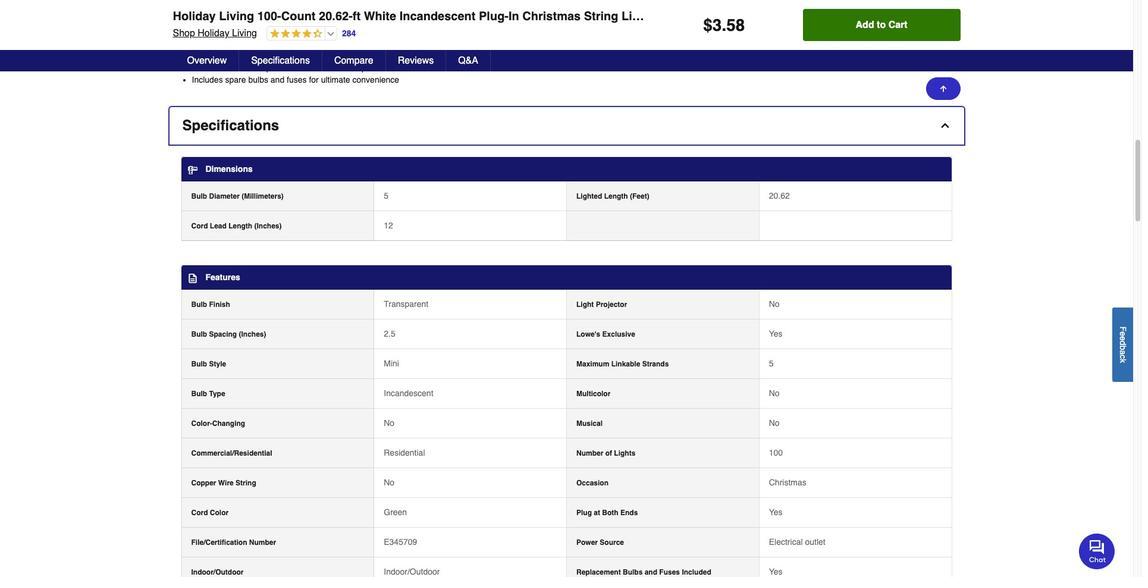 Task type: vqa. For each thing, say whether or not it's contained in the screenshot.


Task type: locate. For each thing, give the bounding box(es) containing it.
to
[[877, 20, 886, 30], [273, 63, 280, 73]]

shop holiday living
[[173, 28, 257, 39]]

1 vertical spatial specifications
[[182, 117, 279, 134]]

bulb style
[[191, 360, 226, 369]]

length left (feet)
[[604, 192, 628, 201]]

1 vertical spatial and
[[271, 75, 284, 84]]

of inside 100ct incandescent clear lights indoor and outdoor use can be connected up to 5sets of same model per 1 electrical outlet includes spare bulbs and fuses for ultimate convenience
[[305, 63, 312, 73]]

1 vertical spatial (inches)
[[239, 330, 266, 339]]

0 horizontal spatial of
[[305, 63, 312, 73]]

indoor/outdoor down file/certification
[[191, 568, 244, 577]]

0 vertical spatial outlet
[[418, 63, 439, 73]]

number down musical
[[577, 449, 603, 458]]

1
[[376, 63, 381, 73]]

bulb left finish
[[191, 301, 207, 309]]

incandescent up reviews button
[[400, 10, 476, 23]]

1 horizontal spatial of
[[605, 449, 612, 458]]

1 horizontal spatial string
[[584, 10, 618, 23]]

residential
[[384, 448, 425, 458]]

no for no
[[769, 418, 780, 428]]

specifications down clear
[[251, 55, 310, 66]]

cord color
[[191, 509, 229, 517]]

christmas right in
[[523, 10, 581, 23]]

holiday up shop at the top
[[173, 10, 216, 23]]

color
[[210, 509, 229, 517]]

of
[[305, 63, 312, 73], [605, 449, 612, 458]]

e up "d"
[[1119, 331, 1128, 336]]

spare
[[225, 75, 246, 84]]

to right add
[[877, 20, 886, 30]]

f e e d b a c k
[[1119, 326, 1128, 363]]

lights
[[622, 10, 657, 23], [614, 449, 636, 458]]

includes
[[192, 75, 223, 84]]

0 horizontal spatial length
[[229, 222, 252, 230]]

bulb left type on the left
[[191, 390, 207, 398]]

occasion
[[577, 479, 609, 487]]

holiday
[[173, 10, 216, 23], [198, 28, 229, 39]]

bulb left diameter on the left
[[191, 192, 207, 201]]

(inches)
[[254, 222, 282, 230], [239, 330, 266, 339]]

transparent
[[384, 299, 429, 309]]

electrical
[[769, 537, 803, 547]]

and down up
[[271, 75, 284, 84]]

living
[[219, 10, 254, 23], [232, 28, 257, 39]]

1 vertical spatial of
[[605, 449, 612, 458]]

1 vertical spatial lights
[[614, 449, 636, 458]]

0 horizontal spatial 5
[[384, 191, 389, 201]]

1 horizontal spatial and
[[271, 75, 284, 84]]

284
[[342, 28, 356, 38]]

2 bulb from the top
[[191, 301, 207, 309]]

add to cart
[[856, 20, 908, 30]]

number
[[577, 449, 603, 458], [249, 539, 276, 547]]

0 vertical spatial to
[[877, 20, 886, 30]]

1 vertical spatial 5
[[769, 359, 774, 369]]

light
[[577, 301, 594, 309]]

q&a
[[458, 55, 478, 66]]

4 bulb from the top
[[191, 360, 207, 369]]

specifications for topmost specifications button
[[251, 55, 310, 66]]

included
[[682, 568, 711, 577]]

0 horizontal spatial and
[[218, 52, 232, 61]]

specifications
[[251, 55, 310, 66], [182, 117, 279, 134]]

0 horizontal spatial string
[[236, 479, 256, 487]]

specifications for bottom specifications button
[[182, 117, 279, 134]]

1 vertical spatial outlet
[[805, 537, 826, 547]]

0 horizontal spatial christmas
[[523, 10, 581, 23]]

1 horizontal spatial 5
[[769, 359, 774, 369]]

f
[[1119, 326, 1128, 331]]

and up the be
[[218, 52, 232, 61]]

e up b
[[1119, 336, 1128, 341]]

reviews button
[[386, 50, 446, 71]]

(inches) right spacing
[[239, 330, 266, 339]]

arrow up image
[[939, 84, 948, 93]]

2 horizontal spatial and
[[645, 568, 657, 577]]

and
[[218, 52, 232, 61], [271, 75, 284, 84], [645, 568, 657, 577]]

0 vertical spatial length
[[604, 192, 628, 201]]

cord left lead
[[191, 222, 208, 230]]

1 vertical spatial yes
[[769, 508, 783, 517]]

cord left color
[[191, 509, 208, 517]]

3 bulb from the top
[[191, 330, 207, 339]]

cord lead length (inches)
[[191, 222, 282, 230]]

0 vertical spatial incandescent
[[400, 10, 476, 23]]

outlet inside 100ct incandescent clear lights indoor and outdoor use can be connected up to 5sets of same model per 1 electrical outlet includes spare bulbs and fuses for ultimate convenience
[[418, 63, 439, 73]]

(inches) down (millimeters)
[[254, 222, 282, 230]]

0 vertical spatial lights
[[622, 10, 657, 23]]

copper wire string
[[191, 479, 256, 487]]

use
[[265, 52, 278, 61]]

dimensions image
[[188, 165, 197, 175]]

color-
[[191, 420, 212, 428]]

0 vertical spatial of
[[305, 63, 312, 73]]

bulb for incandescent
[[191, 390, 207, 398]]

incandescent
[[400, 10, 476, 23], [384, 389, 433, 398]]

1 cord from the top
[[191, 222, 208, 230]]

0 vertical spatial yes
[[769, 329, 783, 339]]

1 vertical spatial christmas
[[769, 478, 807, 487]]

for
[[309, 75, 319, 84]]

specifications button
[[239, 50, 322, 71], [169, 107, 964, 145]]

number right file/certification
[[249, 539, 276, 547]]

lowe's
[[577, 330, 600, 339]]

holiday up 100ct
[[198, 28, 229, 39]]

living up shop holiday living
[[219, 10, 254, 23]]

both
[[602, 509, 619, 517]]

cord
[[191, 222, 208, 230], [191, 509, 208, 517]]

3 yes from the top
[[769, 567, 783, 577]]

yes
[[769, 329, 783, 339], [769, 508, 783, 517], [769, 567, 783, 577]]

1 horizontal spatial christmas
[[769, 478, 807, 487]]

f e e d b a c k button
[[1113, 307, 1133, 382]]

2 yes from the top
[[769, 508, 783, 517]]

chevron up image
[[939, 120, 951, 132]]

yes for indoor/outdoor
[[769, 567, 783, 577]]

0 vertical spatial specifications
[[251, 55, 310, 66]]

1 bulb from the top
[[191, 192, 207, 201]]

bulb
[[191, 192, 207, 201], [191, 301, 207, 309], [191, 330, 207, 339], [191, 360, 207, 369], [191, 390, 207, 398]]

bulb type
[[191, 390, 225, 398]]

of up occasion
[[605, 449, 612, 458]]

white
[[364, 10, 396, 23]]

length right lead
[[229, 222, 252, 230]]

reviews
[[398, 55, 434, 66]]

living up the incandescent
[[232, 28, 257, 39]]

of up for
[[305, 63, 312, 73]]

2 vertical spatial yes
[[769, 567, 783, 577]]

1 yes from the top
[[769, 329, 783, 339]]

string
[[584, 10, 618, 23], [236, 479, 256, 487]]

cord for 12
[[191, 222, 208, 230]]

e345709
[[384, 537, 417, 547]]

replacement bulbs and fuses included
[[577, 568, 711, 577]]

plug-
[[479, 10, 509, 23]]

to inside 100ct incandescent clear lights indoor and outdoor use can be connected up to 5sets of same model per 1 electrical outlet includes spare bulbs and fuses for ultimate convenience
[[273, 63, 280, 73]]

convenience
[[353, 75, 399, 84]]

1 vertical spatial length
[[229, 222, 252, 230]]

and right bulbs
[[645, 568, 657, 577]]

1 horizontal spatial to
[[877, 20, 886, 30]]

outlet
[[418, 63, 439, 73], [805, 537, 826, 547]]

1 vertical spatial cord
[[191, 509, 208, 517]]

c
[[1119, 354, 1128, 359]]

specifications up dimensions
[[182, 117, 279, 134]]

length
[[604, 192, 628, 201], [229, 222, 252, 230]]

christmas down 100
[[769, 478, 807, 487]]

bulb for mini
[[191, 360, 207, 369]]

b
[[1119, 345, 1128, 350]]

cart
[[889, 20, 908, 30]]

0 horizontal spatial outlet
[[418, 63, 439, 73]]

notes image
[[188, 273, 197, 283]]

(feet)
[[630, 192, 649, 201]]

2 cord from the top
[[191, 509, 208, 517]]

incandescent down the mini
[[384, 389, 433, 398]]

a
[[1119, 350, 1128, 354]]

0 vertical spatial cord
[[191, 222, 208, 230]]

1 horizontal spatial number
[[577, 449, 603, 458]]

0 horizontal spatial to
[[273, 63, 280, 73]]

bulb for transparent
[[191, 301, 207, 309]]

strands
[[642, 360, 669, 369]]

2 vertical spatial and
[[645, 568, 657, 577]]

0 vertical spatial 5
[[384, 191, 389, 201]]

indoor/outdoor down e345709
[[384, 567, 440, 577]]

0 horizontal spatial number
[[249, 539, 276, 547]]

1 vertical spatial string
[[236, 479, 256, 487]]

power
[[577, 539, 598, 547]]

source
[[600, 539, 624, 547]]

bulb left spacing
[[191, 330, 207, 339]]

commercial/residential
[[191, 449, 272, 458]]

at
[[594, 509, 600, 517]]

1 vertical spatial to
[[273, 63, 280, 73]]

to right up
[[273, 63, 280, 73]]

5 bulb from the top
[[191, 390, 207, 398]]

bulb left style
[[191, 360, 207, 369]]



Task type: describe. For each thing, give the bounding box(es) containing it.
0 vertical spatial specifications button
[[239, 50, 322, 71]]

0 vertical spatial (inches)
[[254, 222, 282, 230]]

model
[[337, 63, 359, 73]]

overview button
[[175, 50, 239, 71]]

3
[[713, 15, 722, 35]]

multicolor
[[577, 390, 611, 398]]

bulbs
[[248, 75, 268, 84]]

1 vertical spatial living
[[232, 28, 257, 39]]

indoor
[[192, 52, 215, 61]]

1 vertical spatial specifications button
[[169, 107, 964, 145]]

add
[[856, 20, 874, 30]]

connected
[[221, 63, 259, 73]]

mini
[[384, 359, 399, 369]]

2 e from the top
[[1119, 336, 1128, 341]]

1 horizontal spatial indoor/outdoor
[[384, 567, 440, 577]]

light projector
[[577, 301, 627, 309]]

changing
[[212, 420, 245, 428]]

ultimate
[[321, 75, 350, 84]]

power source
[[577, 539, 624, 547]]

per
[[362, 63, 374, 73]]

.
[[722, 15, 727, 35]]

plug
[[577, 509, 592, 517]]

ft
[[353, 10, 361, 23]]

bulbs
[[623, 568, 643, 577]]

1 vertical spatial number
[[249, 539, 276, 547]]

bulb spacing (inches)
[[191, 330, 266, 339]]

ends
[[621, 509, 638, 517]]

1 vertical spatial incandescent
[[384, 389, 433, 398]]

0 vertical spatial living
[[219, 10, 254, 23]]

incandescent
[[215, 40, 264, 49]]

12
[[384, 221, 393, 230]]

electrical
[[383, 63, 416, 73]]

features
[[205, 273, 240, 282]]

style
[[209, 360, 226, 369]]

projector
[[596, 301, 627, 309]]

wire
[[218, 479, 234, 487]]

bulb for 5
[[191, 192, 207, 201]]

compare
[[334, 55, 373, 66]]

dimensions
[[205, 164, 253, 174]]

$
[[703, 15, 713, 35]]

cord for green
[[191, 509, 208, 517]]

0 vertical spatial holiday
[[173, 10, 216, 23]]

be
[[209, 63, 219, 73]]

0 vertical spatial string
[[584, 10, 618, 23]]

outdoor
[[234, 52, 262, 61]]

green
[[384, 508, 407, 517]]

up
[[262, 63, 271, 73]]

clear
[[266, 40, 284, 49]]

(millimeters)
[[242, 192, 284, 201]]

100ct
[[192, 40, 212, 49]]

1 horizontal spatial outlet
[[805, 537, 826, 547]]

lights
[[286, 40, 306, 49]]

number of lights
[[577, 449, 636, 458]]

in
[[509, 10, 519, 23]]

count
[[281, 10, 316, 23]]

lighted length (feet)
[[577, 192, 649, 201]]

100
[[769, 448, 783, 458]]

lead
[[210, 222, 227, 230]]

lowe's exclusive
[[577, 330, 635, 339]]

lighted
[[577, 192, 602, 201]]

copper
[[191, 479, 216, 487]]

fuses
[[659, 568, 680, 577]]

d
[[1119, 341, 1128, 345]]

0 vertical spatial christmas
[[523, 10, 581, 23]]

no for incandescent
[[769, 389, 780, 398]]

4.4 stars image
[[267, 29, 322, 40]]

shop
[[173, 28, 195, 39]]

bulb diameter (millimeters)
[[191, 192, 284, 201]]

yes for green
[[769, 508, 783, 517]]

compare button
[[322, 50, 386, 71]]

1 horizontal spatial length
[[604, 192, 628, 201]]

58
[[727, 15, 745, 35]]

20.62
[[769, 191, 790, 201]]

100ct incandescent clear lights indoor and outdoor use can be connected up to 5sets of same model per 1 electrical outlet includes spare bulbs and fuses for ultimate convenience
[[192, 40, 439, 84]]

20.62-
[[319, 10, 353, 23]]

file/certification number
[[191, 539, 276, 547]]

fuses
[[287, 75, 307, 84]]

color-changing
[[191, 420, 245, 428]]

0 vertical spatial number
[[577, 449, 603, 458]]

no for transparent
[[769, 299, 780, 309]]

yes for 2.5
[[769, 329, 783, 339]]

holiday living 100-count 20.62-ft white incandescent plug-in christmas string lights
[[173, 10, 657, 23]]

electrical outlet
[[769, 537, 826, 547]]

to inside 'button'
[[877, 20, 886, 30]]

$ 3 . 58
[[703, 15, 745, 35]]

bulb finish
[[191, 301, 230, 309]]

diameter
[[209, 192, 240, 201]]

bulb for 2.5
[[191, 330, 207, 339]]

1 e from the top
[[1119, 331, 1128, 336]]

maximum
[[577, 360, 609, 369]]

2.5
[[384, 329, 395, 339]]

k
[[1119, 359, 1128, 363]]

1 vertical spatial holiday
[[198, 28, 229, 39]]

type
[[209, 390, 225, 398]]

can
[[192, 63, 207, 73]]

plug at both ends
[[577, 509, 638, 517]]

same
[[314, 63, 335, 73]]

maximum linkable strands
[[577, 360, 669, 369]]

chat invite button image
[[1079, 533, 1116, 569]]

spacing
[[209, 330, 237, 339]]

0 vertical spatial and
[[218, 52, 232, 61]]

replacement
[[577, 568, 621, 577]]

0 horizontal spatial indoor/outdoor
[[191, 568, 244, 577]]

musical
[[577, 420, 603, 428]]



